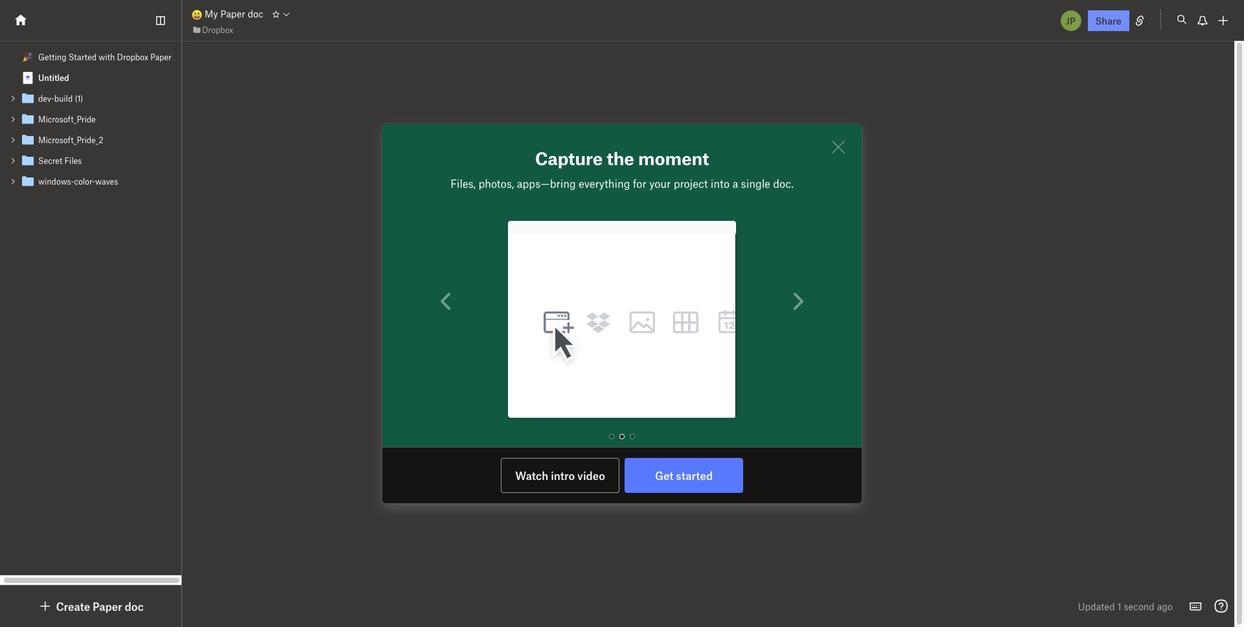 Task type: describe. For each thing, give the bounding box(es) containing it.
intro
[[551, 469, 575, 482]]

capture the moment dialog
[[382, 124, 862, 504]]

everything
[[579, 177, 630, 190]]

create
[[56, 600, 90, 613]]

1 list item from the top
[[0, 88, 181, 109]]

a
[[733, 177, 738, 190]]

jp
[[1066, 15, 1076, 26]]

my inside heading
[[466, 272, 505, 304]]

doc.
[[773, 177, 794, 190]]

apps—bring
[[517, 177, 576, 190]]

😃
[[411, 274, 437, 306]]

the
[[607, 148, 634, 168]]

0 horizontal spatial my
[[205, 8, 218, 20]]

get
[[655, 469, 674, 482]]

second
[[1124, 601, 1155, 612]]

1 horizontal spatial dropbox
[[202, 24, 233, 35]]

getting
[[38, 52, 66, 62]]

watch
[[515, 469, 548, 482]]

0 horizontal spatial started
[[579, 326, 614, 339]]

capture
[[535, 148, 603, 168]]

photos,
[[479, 177, 514, 190]]

party popper image
[[23, 52, 33, 62]]

1 vertical spatial my paper doc
[[459, 272, 637, 304]]

/ contents list
[[0, 47, 181, 192]]

get started button
[[625, 458, 743, 493]]

1
[[1118, 601, 1122, 612]]

project
[[674, 177, 708, 190]]

jp button
[[1059, 9, 1083, 32]]

files,
[[451, 177, 476, 190]]

updated
[[1078, 601, 1115, 612]]

to
[[548, 326, 558, 339]]

2 list item from the top
[[0, 109, 181, 130]]

type
[[467, 326, 490, 339]]

moment
[[638, 148, 709, 168]]

ago
[[1157, 601, 1173, 612]]

into
[[711, 177, 730, 190]]

doc inside popup button
[[125, 600, 144, 613]]

share
[[1096, 15, 1122, 26]]

next carousel card image
[[788, 291, 809, 311]]

getting started with dropbox paper link
[[0, 47, 181, 67]]

share button
[[1088, 10, 1130, 31]]



Task type: vqa. For each thing, say whether or not it's contained in the screenshot.
Only
no



Task type: locate. For each thing, give the bounding box(es) containing it.
something
[[493, 326, 545, 339]]

0 vertical spatial doc
[[248, 8, 263, 20]]

my paper doc up dropbox link
[[202, 8, 263, 20]]

0 vertical spatial my paper doc
[[202, 8, 263, 20]]

heading
[[411, 272, 949, 306]]

dropbox link
[[192, 23, 233, 36]]

paper up to
[[511, 272, 584, 304]]

with
[[99, 52, 115, 62]]

paper up dropbox link
[[220, 8, 245, 20]]

2 vertical spatial doc
[[125, 600, 144, 613]]

doc
[[248, 8, 263, 20], [591, 272, 637, 304], [125, 600, 144, 613]]

getting started with dropbox paper
[[38, 52, 172, 62]]

dropbox right with
[[117, 52, 148, 62]]

type something to get started
[[467, 326, 614, 339]]

2 horizontal spatial doc
[[591, 272, 637, 304]]

3 list item from the top
[[0, 130, 181, 150]]

template content image
[[20, 70, 36, 86]]

get
[[560, 326, 576, 339]]

0 horizontal spatial doc
[[125, 600, 144, 613]]

updated 1 second ago
[[1078, 601, 1173, 612]]

dropbox inside / contents list
[[117, 52, 148, 62]]

watch intro video button
[[501, 458, 620, 493]]

1 horizontal spatial doc
[[248, 8, 263, 20]]

paper
[[220, 8, 245, 20], [150, 52, 172, 62], [511, 272, 584, 304], [93, 600, 122, 613]]

my paper doc up to
[[459, 272, 637, 304]]

4 list item from the top
[[0, 150, 181, 171]]

0 horizontal spatial dropbox
[[117, 52, 148, 62]]

overlay image
[[831, 139, 846, 155]]

1 horizontal spatial started
[[676, 469, 713, 482]]

1 vertical spatial dropbox
[[117, 52, 148, 62]]

1 vertical spatial my
[[466, 272, 505, 304]]

started right the get
[[579, 326, 614, 339]]

0 vertical spatial started
[[579, 326, 614, 339]]

paper right create
[[93, 600, 122, 613]]

0 vertical spatial my
[[205, 8, 218, 20]]

watch intro video
[[515, 469, 605, 482]]

1 vertical spatial doc
[[591, 272, 637, 304]]

started right get
[[676, 469, 713, 482]]

your
[[649, 177, 671, 190]]

dig image
[[38, 599, 53, 614]]

started
[[69, 52, 97, 62]]

5 list item from the top
[[0, 171, 181, 192]]

my up type
[[466, 272, 505, 304]]

paper inside / contents list
[[150, 52, 172, 62]]

untitled
[[38, 73, 69, 83]]

0 horizontal spatial my paper doc
[[202, 8, 263, 20]]

create paper doc button
[[38, 599, 144, 614]]

my right grinning face with big eyes image
[[205, 8, 218, 20]]

close large image
[[831, 139, 846, 155]]

capture the moment
[[535, 148, 709, 168]]

untitled link
[[0, 67, 181, 88]]

started inside button
[[676, 469, 713, 482]]

heading containing my paper doc
[[411, 272, 949, 306]]

my paper doc
[[202, 8, 263, 20], [459, 272, 637, 304]]

video
[[577, 469, 605, 482]]

my paper doc inside my paper doc link
[[202, 8, 263, 20]]

1 vertical spatial started
[[676, 469, 713, 482]]

paper right with
[[150, 52, 172, 62]]

dropbox
[[202, 24, 233, 35], [117, 52, 148, 62]]

dropbox down my paper doc link
[[202, 24, 233, 35]]

grinning face with big eyes image
[[192, 10, 202, 20]]

1 horizontal spatial my paper doc
[[459, 272, 637, 304]]

single
[[741, 177, 770, 190]]

my
[[205, 8, 218, 20], [466, 272, 505, 304]]

paper inside popup button
[[93, 600, 122, 613]]

get started
[[655, 469, 713, 482]]

files, photos, apps—bring everything for your project into a single doc.
[[451, 177, 794, 190]]

0 vertical spatial dropbox
[[202, 24, 233, 35]]

1 horizontal spatial my
[[466, 272, 505, 304]]

create paper doc
[[56, 600, 144, 613]]

for
[[633, 177, 647, 190]]

started
[[579, 326, 614, 339], [676, 469, 713, 482]]

my paper doc link
[[192, 7, 263, 21]]

list item
[[0, 88, 181, 109], [0, 109, 181, 130], [0, 130, 181, 150], [0, 150, 181, 171], [0, 171, 181, 192]]



